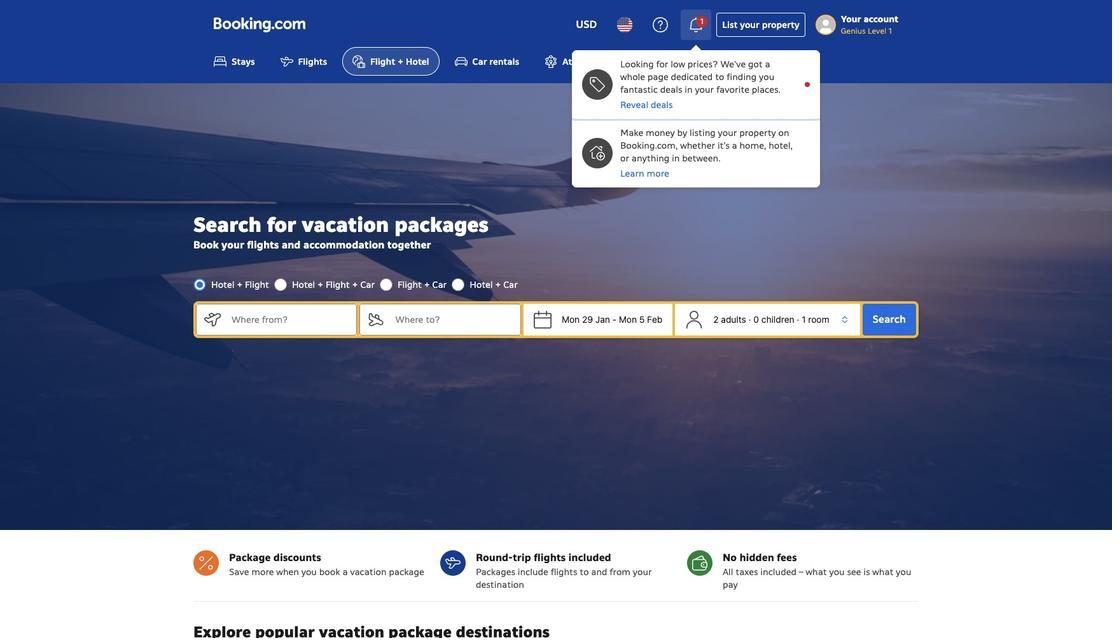 Task type: describe. For each thing, give the bounding box(es) containing it.
flights for for
[[247, 239, 279, 252]]

fantastic
[[621, 84, 658, 95]]

car rentals link
[[445, 47, 530, 76]]

package discounts save more when you book a vacation package
[[229, 552, 424, 579]]

+ for hotel + flight
[[237, 279, 243, 291]]

property inside "link"
[[762, 19, 800, 31]]

search button
[[863, 304, 916, 336]]

or
[[621, 153, 629, 164]]

your inside "link"
[[740, 19, 760, 31]]

whether
[[680, 140, 715, 151]]

account
[[864, 13, 899, 25]]

from
[[610, 567, 631, 579]]

package
[[389, 567, 424, 579]]

Where to? field
[[385, 304, 521, 336]]

genius
[[841, 26, 866, 36]]

round-
[[476, 552, 513, 565]]

low
[[671, 59, 685, 70]]

reveal
[[621, 99, 649, 111]]

more inside make money by listing your property on booking.com, whether it's a home, hotel, or anything in between. learn more
[[647, 168, 669, 179]]

+ for flight + car
[[424, 279, 430, 291]]

in for your
[[685, 84, 693, 95]]

29
[[582, 314, 593, 325]]

by
[[677, 127, 688, 139]]

1 · from the left
[[749, 314, 751, 325]]

we've
[[721, 59, 746, 70]]

flight + hotel
[[370, 56, 429, 68]]

adults
[[721, 314, 746, 325]]

a inside package discounts save more when you book a vacation package
[[343, 567, 348, 579]]

+ for flight + hotel
[[398, 56, 403, 68]]

for for search
[[267, 212, 296, 238]]

1 vertical spatial deals
[[651, 99, 673, 111]]

2 · from the left
[[797, 314, 800, 325]]

a inside make money by listing your property on booking.com, whether it's a home, hotel, or anything in between. learn more
[[732, 140, 737, 151]]

make
[[621, 127, 644, 139]]

discounts
[[274, 552, 321, 565]]

airport taxis
[[654, 56, 708, 68]]

you inside "looking for low prices? we've got a whole page dedicated to finding you fantastic deals in your favorite places. reveal deals"
[[759, 71, 775, 83]]

hotel for hotel + car
[[470, 279, 493, 291]]

property inside make money by listing your property on booking.com, whether it's a home, hotel, or anything in between. learn more
[[740, 127, 776, 139]]

1 mon from the left
[[562, 314, 580, 325]]

together
[[387, 239, 431, 252]]

taxis
[[687, 56, 708, 68]]

got
[[748, 59, 763, 70]]

1 inside button
[[700, 17, 704, 26]]

1 inside your account genius level 1
[[889, 26, 892, 36]]

list your property
[[723, 19, 800, 31]]

prices?
[[688, 59, 718, 70]]

search for vacation packages book your flights and accommodation together
[[193, 212, 489, 252]]

attractions link
[[535, 47, 621, 76]]

flights link
[[270, 47, 337, 76]]

hotel,
[[769, 140, 793, 151]]

usd button
[[568, 10, 605, 40]]

your
[[841, 13, 861, 25]]

you left see
[[830, 567, 845, 579]]

+ for hotel + flight + car
[[318, 279, 323, 291]]

–
[[799, 567, 804, 579]]

trip
[[513, 552, 531, 565]]

1 what from the left
[[806, 567, 827, 579]]

booking.com,
[[621, 140, 678, 151]]

your inside search for vacation packages book your flights and accommodation together
[[222, 239, 244, 252]]

between.
[[682, 153, 721, 164]]

mon 29 jan - mon 5 feb
[[562, 314, 663, 325]]

rentals
[[490, 56, 519, 68]]

dedicated
[[671, 71, 713, 83]]

home,
[[740, 140, 767, 151]]

package
[[229, 552, 271, 565]]

+ for hotel + car
[[495, 279, 501, 291]]

level
[[868, 26, 887, 36]]

anything
[[632, 153, 670, 164]]

in for between.
[[672, 153, 680, 164]]

-
[[613, 314, 617, 325]]

0
[[754, 314, 759, 325]]

flight + hotel link
[[342, 47, 440, 76]]

is
[[864, 567, 870, 579]]

a inside "looking for low prices? we've got a whole page dedicated to finding you fantastic deals in your favorite places. reveal deals"
[[765, 59, 771, 70]]

pay
[[723, 580, 738, 591]]

search for search
[[873, 313, 906, 326]]

2 adults · 0 children · 1 room
[[714, 314, 830, 325]]

stays link
[[204, 47, 265, 76]]

your account genius level 1
[[841, 13, 899, 36]]

usd
[[576, 18, 597, 31]]

see
[[847, 567, 861, 579]]

to inside "looking for low prices? we've got a whole page dedicated to finding you fantastic deals in your favorite places. reveal deals"
[[715, 71, 724, 83]]

listing
[[690, 127, 716, 139]]

round-trip flights included packages include flights to and from your destination
[[476, 552, 652, 591]]

airport taxis link
[[626, 47, 718, 76]]

book
[[193, 239, 219, 252]]

hotel + flight
[[211, 279, 269, 291]]

no
[[723, 552, 737, 565]]

page
[[648, 71, 669, 83]]



Task type: locate. For each thing, give the bounding box(es) containing it.
1 vertical spatial to
[[580, 567, 589, 579]]

flights right include
[[551, 567, 578, 579]]

0 horizontal spatial search
[[193, 212, 262, 238]]

book
[[319, 567, 340, 579]]

hotel + flight + car
[[292, 279, 375, 291]]

whole
[[621, 71, 645, 83]]

1 horizontal spatial mon
[[619, 314, 637, 325]]

1 horizontal spatial in
[[685, 84, 693, 95]]

deals down fantastic
[[651, 99, 673, 111]]

0 vertical spatial and
[[282, 239, 301, 252]]

in inside make money by listing your property on booking.com, whether it's a home, hotel, or anything in between. learn more
[[672, 153, 680, 164]]

2 horizontal spatial 1
[[889, 26, 892, 36]]

property
[[762, 19, 800, 31], [740, 127, 776, 139]]

2
[[714, 314, 719, 325]]

2 vertical spatial a
[[343, 567, 348, 579]]

more down anything
[[647, 168, 669, 179]]

your inside round-trip flights included packages include flights to and from your destination
[[633, 567, 652, 579]]

0 horizontal spatial mon
[[562, 314, 580, 325]]

to
[[715, 71, 724, 83], [580, 567, 589, 579]]

property up "got" at the right top of the page
[[762, 19, 800, 31]]

0 horizontal spatial ·
[[749, 314, 751, 325]]

attractions
[[563, 56, 611, 68]]

search inside button
[[873, 313, 906, 326]]

your inside make money by listing your property on booking.com, whether it's a home, hotel, or anything in between. learn more
[[718, 127, 737, 139]]

mon right -
[[619, 314, 637, 325]]

packages
[[476, 567, 515, 579]]

1 vertical spatial included
[[761, 567, 797, 579]]

a
[[765, 59, 771, 70], [732, 140, 737, 151], [343, 567, 348, 579]]

1 horizontal spatial what
[[873, 567, 894, 579]]

vacation inside search for vacation packages book your flights and accommodation together
[[302, 212, 389, 238]]

1 vertical spatial search
[[873, 313, 906, 326]]

1 vertical spatial vacation
[[350, 567, 387, 579]]

favorite
[[717, 84, 750, 95]]

flights
[[247, 239, 279, 252], [534, 552, 566, 565], [551, 567, 578, 579]]

you right the "is"
[[896, 567, 912, 579]]

1 vertical spatial and
[[591, 567, 608, 579]]

in down dedicated
[[685, 84, 693, 95]]

flights inside search for vacation packages book your flights and accommodation together
[[247, 239, 279, 252]]

hotel + car
[[470, 279, 518, 291]]

to up favorite
[[715, 71, 724, 83]]

1 vertical spatial for
[[267, 212, 296, 238]]

+
[[398, 56, 403, 68], [237, 279, 243, 291], [318, 279, 323, 291], [352, 279, 358, 291], [424, 279, 430, 291], [495, 279, 501, 291]]

what right –
[[806, 567, 827, 579]]

1 horizontal spatial more
[[647, 168, 669, 179]]

more down package on the bottom left of page
[[252, 567, 274, 579]]

looking for low prices? we've got a whole page dedicated to finding you fantastic deals in your favorite places. reveal deals
[[621, 59, 781, 111]]

1 vertical spatial flights
[[534, 552, 566, 565]]

0 horizontal spatial more
[[252, 567, 274, 579]]

2 vertical spatial flights
[[551, 567, 578, 579]]

your up it's
[[718, 127, 737, 139]]

taxes
[[736, 567, 758, 579]]

you down 'discounts'
[[301, 567, 317, 579]]

hotel for hotel + flight
[[211, 279, 234, 291]]

included
[[569, 552, 611, 565], [761, 567, 797, 579]]

car rentals
[[473, 56, 519, 68]]

flights up hotel + flight
[[247, 239, 279, 252]]

0 vertical spatial flights
[[247, 239, 279, 252]]

included up from
[[569, 552, 611, 565]]

1 horizontal spatial and
[[591, 567, 608, 579]]

1 vertical spatial a
[[732, 140, 737, 151]]

destination
[[476, 580, 524, 591]]

0 vertical spatial a
[[765, 59, 771, 70]]

included inside 'no hidden fees all taxes included – what you see is what you pay'
[[761, 567, 797, 579]]

for inside search for vacation packages book your flights and accommodation together
[[267, 212, 296, 238]]

flight + car
[[398, 279, 447, 291]]

make money by listing your property on booking.com, whether it's a home, hotel, or anything in between. learn more
[[621, 127, 793, 179]]

1 horizontal spatial 1
[[802, 314, 806, 325]]

search for search for vacation packages book your flights and accommodation together
[[193, 212, 262, 238]]

mon left 29
[[562, 314, 580, 325]]

1 button
[[681, 10, 712, 40]]

it's
[[718, 140, 730, 151]]

hidden
[[740, 552, 774, 565]]

Where from? field
[[221, 304, 357, 336]]

stays
[[232, 56, 255, 68]]

your right book
[[222, 239, 244, 252]]

in inside "looking for low prices? we've got a whole page dedicated to finding you fantastic deals in your favorite places. reveal deals"
[[685, 84, 693, 95]]

you up places.
[[759, 71, 775, 83]]

hotel for hotel + flight + car
[[292, 279, 315, 291]]

what
[[806, 567, 827, 579], [873, 567, 894, 579]]

booking.com online hotel reservations image
[[214, 17, 305, 32]]

0 vertical spatial property
[[762, 19, 800, 31]]

and inside round-trip flights included packages include flights to and from your destination
[[591, 567, 608, 579]]

1 horizontal spatial a
[[732, 140, 737, 151]]

1
[[700, 17, 704, 26], [889, 26, 892, 36], [802, 314, 806, 325]]

for for looking
[[657, 59, 669, 70]]

0 horizontal spatial 1
[[700, 17, 704, 26]]

a right it's
[[732, 140, 737, 151]]

1 vertical spatial more
[[252, 567, 274, 579]]

all
[[723, 567, 733, 579]]

your
[[740, 19, 760, 31], [695, 84, 714, 95], [718, 127, 737, 139], [222, 239, 244, 252], [633, 567, 652, 579]]

· left the 0
[[749, 314, 751, 325]]

1 left room
[[802, 314, 806, 325]]

places.
[[752, 84, 781, 95]]

1 right 'level'
[[889, 26, 892, 36]]

1 horizontal spatial included
[[761, 567, 797, 579]]

to inside round-trip flights included packages include flights to and from your destination
[[580, 567, 589, 579]]

0 horizontal spatial what
[[806, 567, 827, 579]]

looking
[[621, 59, 654, 70]]

a right "got" at the right top of the page
[[765, 59, 771, 70]]

deals
[[660, 84, 683, 95], [651, 99, 673, 111]]

property up home,
[[740, 127, 776, 139]]

flight
[[370, 56, 395, 68], [245, 279, 269, 291], [326, 279, 350, 291], [398, 279, 422, 291]]

0 vertical spatial to
[[715, 71, 724, 83]]

more inside package discounts save more when you book a vacation package
[[252, 567, 274, 579]]

car
[[473, 56, 487, 68], [360, 279, 375, 291], [432, 279, 447, 291], [504, 279, 518, 291]]

0 vertical spatial included
[[569, 552, 611, 565]]

accommodation
[[303, 239, 385, 252]]

finding
[[727, 71, 757, 83]]

1 vertical spatial property
[[740, 127, 776, 139]]

search
[[193, 212, 262, 238], [873, 313, 906, 326]]

and
[[282, 239, 301, 252], [591, 567, 608, 579]]

1 horizontal spatial ·
[[797, 314, 800, 325]]

0 horizontal spatial and
[[282, 239, 301, 252]]

list
[[723, 19, 738, 31]]

room
[[808, 314, 830, 325]]

packages
[[395, 212, 489, 238]]

a right book
[[343, 567, 348, 579]]

included inside round-trip flights included packages include flights to and from your destination
[[569, 552, 611, 565]]

·
[[749, 314, 751, 325], [797, 314, 800, 325]]

vacation inside package discounts save more when you book a vacation package
[[350, 567, 387, 579]]

0 vertical spatial vacation
[[302, 212, 389, 238]]

feb
[[647, 314, 663, 325]]

and left from
[[591, 567, 608, 579]]

and inside search for vacation packages book your flights and accommodation together
[[282, 239, 301, 252]]

0 vertical spatial deals
[[660, 84, 683, 95]]

search inside search for vacation packages book your flights and accommodation together
[[193, 212, 262, 238]]

learn
[[621, 168, 645, 179]]

your inside "looking for low prices? we've got a whole page dedicated to finding you fantastic deals in your favorite places. reveal deals"
[[695, 84, 714, 95]]

0 horizontal spatial for
[[267, 212, 296, 238]]

no hidden fees all taxes included – what you see is what you pay
[[723, 552, 912, 591]]

and left accommodation
[[282, 239, 301, 252]]

list your property link
[[717, 13, 806, 37]]

what right the "is"
[[873, 567, 894, 579]]

fees
[[777, 552, 797, 565]]

you inside package discounts save more when you book a vacation package
[[301, 567, 317, 579]]

0 vertical spatial for
[[657, 59, 669, 70]]

2 mon from the left
[[619, 314, 637, 325]]

0 vertical spatial search
[[193, 212, 262, 238]]

your right from
[[633, 567, 652, 579]]

for
[[657, 59, 669, 70], [267, 212, 296, 238]]

save
[[229, 567, 249, 579]]

1 vertical spatial in
[[672, 153, 680, 164]]

2 horizontal spatial a
[[765, 59, 771, 70]]

include
[[518, 567, 549, 579]]

flights for trip
[[551, 567, 578, 579]]

to left from
[[580, 567, 589, 579]]

0 horizontal spatial a
[[343, 567, 348, 579]]

0 horizontal spatial included
[[569, 552, 611, 565]]

for inside "looking for low prices? we've got a whole page dedicated to finding you fantastic deals in your favorite places. reveal deals"
[[657, 59, 669, 70]]

flights up include
[[534, 552, 566, 565]]

included down fees on the bottom
[[761, 567, 797, 579]]

in
[[685, 84, 693, 95], [672, 153, 680, 164]]

0 vertical spatial in
[[685, 84, 693, 95]]

deals down 'page'
[[660, 84, 683, 95]]

1 left list
[[700, 17, 704, 26]]

your right list
[[740, 19, 760, 31]]

in right anything
[[672, 153, 680, 164]]

airport
[[654, 56, 685, 68]]

0 horizontal spatial in
[[672, 153, 680, 164]]

1 horizontal spatial to
[[715, 71, 724, 83]]

your down dedicated
[[695, 84, 714, 95]]

2 what from the left
[[873, 567, 894, 579]]

1 horizontal spatial search
[[873, 313, 906, 326]]

0 horizontal spatial to
[[580, 567, 589, 579]]

1 horizontal spatial for
[[657, 59, 669, 70]]

· right children
[[797, 314, 800, 325]]

hotel
[[406, 56, 429, 68], [211, 279, 234, 291], [292, 279, 315, 291], [470, 279, 493, 291]]

flights
[[298, 56, 327, 68]]

vacation up accommodation
[[302, 212, 389, 238]]

on
[[779, 127, 790, 139]]

5
[[640, 314, 645, 325]]

vacation left package
[[350, 567, 387, 579]]

when
[[276, 567, 299, 579]]

jan
[[596, 314, 610, 325]]

money
[[646, 127, 675, 139]]

vacation
[[302, 212, 389, 238], [350, 567, 387, 579]]

0 vertical spatial more
[[647, 168, 669, 179]]

children
[[762, 314, 795, 325]]



Task type: vqa. For each thing, say whether or not it's contained in the screenshot.
guests
no



